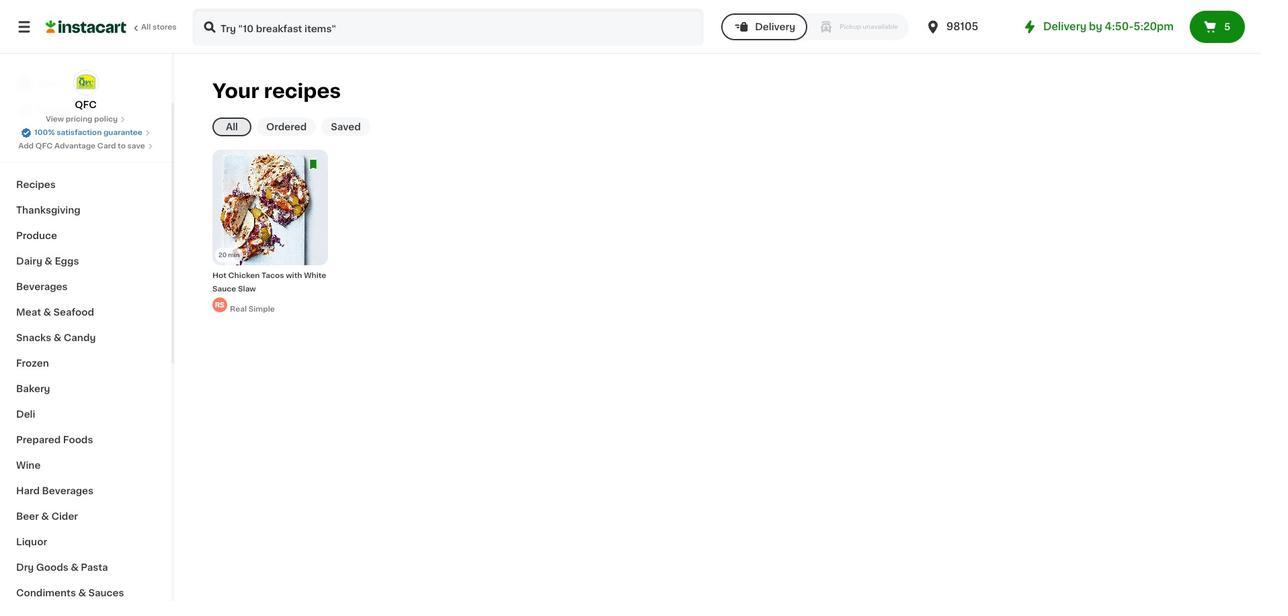 Task type: describe. For each thing, give the bounding box(es) containing it.
tacos
[[262, 273, 284, 280]]

deli
[[16, 410, 35, 419]]

recipes
[[264, 81, 341, 101]]

1 vertical spatial beverages
[[42, 487, 94, 496]]

candy
[[64, 333, 96, 343]]

prepared
[[16, 436, 61, 445]]

simple
[[249, 306, 275, 313]]

hot chicken tacos with white sauce slaw
[[212, 273, 326, 293]]

add
[[18, 143, 34, 150]]

liquor link
[[8, 530, 163, 555]]

view pricing policy link
[[46, 114, 126, 125]]

your
[[212, 81, 259, 101]]

all for all
[[226, 123, 238, 132]]

with
[[286, 273, 302, 280]]

hard beverages
[[16, 487, 94, 496]]

prepared foods
[[16, 436, 93, 445]]

recipes link
[[8, 172, 163, 198]]

hot
[[212, 273, 227, 280]]

view pricing policy
[[46, 116, 118, 123]]

100%
[[34, 129, 55, 136]]

cider
[[51, 512, 78, 522]]

thanksgiving link
[[8, 198, 163, 223]]

0 vertical spatial beverages
[[16, 282, 68, 292]]

lists link
[[8, 124, 163, 151]]

qfc logo image
[[73, 70, 98, 95]]

dry goods & pasta
[[16, 563, 108, 573]]

pricing
[[66, 116, 92, 123]]

wine
[[16, 461, 41, 471]]

produce link
[[8, 223, 163, 249]]

100% satisfaction guarantee button
[[21, 125, 151, 138]]

100% satisfaction guarantee
[[34, 129, 142, 136]]

guarantee
[[103, 129, 142, 136]]

& for snacks
[[54, 333, 61, 343]]

& for beer
[[41, 512, 49, 522]]

shop
[[38, 79, 63, 88]]

5
[[1224, 22, 1231, 32]]

Search field
[[194, 9, 703, 44]]

min
[[228, 252, 240, 258]]

satisfaction
[[57, 129, 102, 136]]

buy it again
[[38, 106, 95, 115]]

delivery by 4:50-5:20pm
[[1043, 22, 1174, 32]]

real simple
[[230, 306, 275, 313]]

condiments & sauces link
[[8, 581, 163, 602]]

advantage
[[54, 143, 96, 150]]

snacks
[[16, 333, 51, 343]]

it
[[59, 106, 66, 115]]

thanksgiving
[[16, 206, 81, 215]]

5 button
[[1190, 11, 1245, 43]]

all stores
[[141, 24, 177, 31]]

policy
[[94, 116, 118, 123]]

delivery for delivery
[[755, 22, 795, 32]]

save
[[127, 143, 145, 150]]

& left pasta
[[71, 563, 79, 573]]

view
[[46, 116, 64, 123]]

real
[[230, 306, 247, 313]]

all stores link
[[46, 8, 177, 46]]

beer & cider
[[16, 512, 78, 522]]

sauces
[[88, 589, 124, 598]]

dairy
[[16, 257, 42, 266]]

bakery link
[[8, 376, 163, 402]]

white
[[304, 273, 326, 280]]

98105 button
[[925, 8, 1006, 46]]



Task type: vqa. For each thing, say whether or not it's contained in the screenshot.
you to the left
no



Task type: locate. For each thing, give the bounding box(es) containing it.
add qfc advantage card to save link
[[18, 141, 153, 152]]

saved
[[331, 123, 361, 132]]

20 min
[[218, 252, 240, 258]]

qfc down lists
[[35, 143, 53, 150]]

0 vertical spatial qfc
[[75, 100, 97, 110]]

delivery for delivery by 4:50-5:20pm
[[1043, 22, 1087, 32]]

& left sauces
[[78, 589, 86, 598]]

snacks & candy link
[[8, 325, 163, 351]]

frozen link
[[8, 351, 163, 376]]

goods
[[36, 563, 68, 573]]

delivery button
[[721, 13, 808, 40]]

buy
[[38, 106, 57, 115]]

beer & cider link
[[8, 504, 163, 530]]

& for dairy
[[45, 257, 52, 266]]

4:50-
[[1105, 22, 1134, 32]]

meat
[[16, 308, 41, 317]]

meat & seafood
[[16, 308, 94, 317]]

foods
[[63, 436, 93, 445]]

dairy & eggs link
[[8, 249, 163, 274]]

hard
[[16, 487, 40, 496]]

& right the beer
[[41, 512, 49, 522]]

again
[[68, 106, 95, 115]]

your recipes
[[212, 81, 341, 101]]

delivery inside delivery by 4:50-5:20pm link
[[1043, 22, 1087, 32]]

buy it again link
[[8, 97, 163, 124]]

condiments
[[16, 589, 76, 598]]

all left stores
[[141, 24, 151, 31]]

& right meat
[[43, 308, 51, 317]]

dry goods & pasta link
[[8, 555, 163, 581]]

instacart logo image
[[46, 19, 126, 35]]

1 horizontal spatial delivery
[[1043, 22, 1087, 32]]

hard beverages link
[[8, 479, 163, 504]]

1 horizontal spatial all
[[226, 123, 238, 132]]

filters option group
[[212, 115, 370, 139]]

add qfc advantage card to save
[[18, 143, 145, 150]]

card
[[97, 143, 116, 150]]

delivery inside delivery button
[[755, 22, 795, 32]]

by
[[1089, 22, 1103, 32]]

ordered
[[266, 123, 307, 132]]

deli link
[[8, 402, 163, 428]]

1 vertical spatial all
[[226, 123, 238, 132]]

None search field
[[192, 8, 704, 46]]

0 horizontal spatial all
[[141, 24, 151, 31]]

beverages link
[[8, 274, 163, 300]]

meat & seafood link
[[8, 300, 163, 325]]

frozen
[[16, 359, 49, 368]]

& for meat
[[43, 308, 51, 317]]

liquor
[[16, 538, 47, 547]]

produce
[[16, 231, 57, 241]]

lists
[[38, 132, 61, 142]]

5:20pm
[[1134, 22, 1174, 32]]

20
[[218, 252, 227, 258]]

beverages down the dairy & eggs on the top of page
[[16, 282, 68, 292]]

all inside filters option group
[[226, 123, 238, 132]]

recipe card group
[[212, 150, 328, 316]]

98105
[[947, 22, 978, 32]]

service type group
[[721, 13, 909, 40]]

& left candy
[[54, 333, 61, 343]]

beverages up cider
[[42, 487, 94, 496]]

qfc up view pricing policy "link"
[[75, 100, 97, 110]]

0 vertical spatial all
[[141, 24, 151, 31]]

https://www.instacart.com/assets/recipes/realsimple round 8dfe57b4fc5d8c3fe306dc037ee48884d9fafca5214dc9818180ea538b77d461.jpg image
[[212, 298, 227, 313]]

snacks & candy
[[16, 333, 96, 343]]

sauce
[[212, 286, 236, 293]]

1 horizontal spatial qfc
[[75, 100, 97, 110]]

condiments & sauces
[[16, 589, 124, 598]]

all down the your
[[226, 123, 238, 132]]

1 vertical spatial qfc
[[35, 143, 53, 150]]

delivery
[[1043, 22, 1087, 32], [755, 22, 795, 32]]

0 horizontal spatial delivery
[[755, 22, 795, 32]]

recipes
[[16, 180, 56, 190]]

seafood
[[53, 308, 94, 317]]

bakery
[[16, 385, 50, 394]]

& left eggs
[[45, 257, 52, 266]]

beverages
[[16, 282, 68, 292], [42, 487, 94, 496]]

eggs
[[55, 257, 79, 266]]

& for condiments
[[78, 589, 86, 598]]

stores
[[153, 24, 177, 31]]

dry
[[16, 563, 34, 573]]

prepared foods link
[[8, 428, 163, 453]]

shop link
[[8, 70, 163, 97]]

to
[[118, 143, 126, 150]]

chicken
[[228, 273, 260, 280]]

wine link
[[8, 453, 163, 479]]

&
[[45, 257, 52, 266], [43, 308, 51, 317], [54, 333, 61, 343], [41, 512, 49, 522], [71, 563, 79, 573], [78, 589, 86, 598]]

pasta
[[81, 563, 108, 573]]

slaw
[[238, 286, 256, 293]]

qfc link
[[73, 70, 98, 112]]

dairy & eggs
[[16, 257, 79, 266]]

all
[[141, 24, 151, 31], [226, 123, 238, 132]]

all for all stores
[[141, 24, 151, 31]]

delivery by 4:50-5:20pm link
[[1022, 19, 1174, 35]]

qfc
[[75, 100, 97, 110], [35, 143, 53, 150]]

beer
[[16, 512, 39, 522]]

0 horizontal spatial qfc
[[35, 143, 53, 150]]



